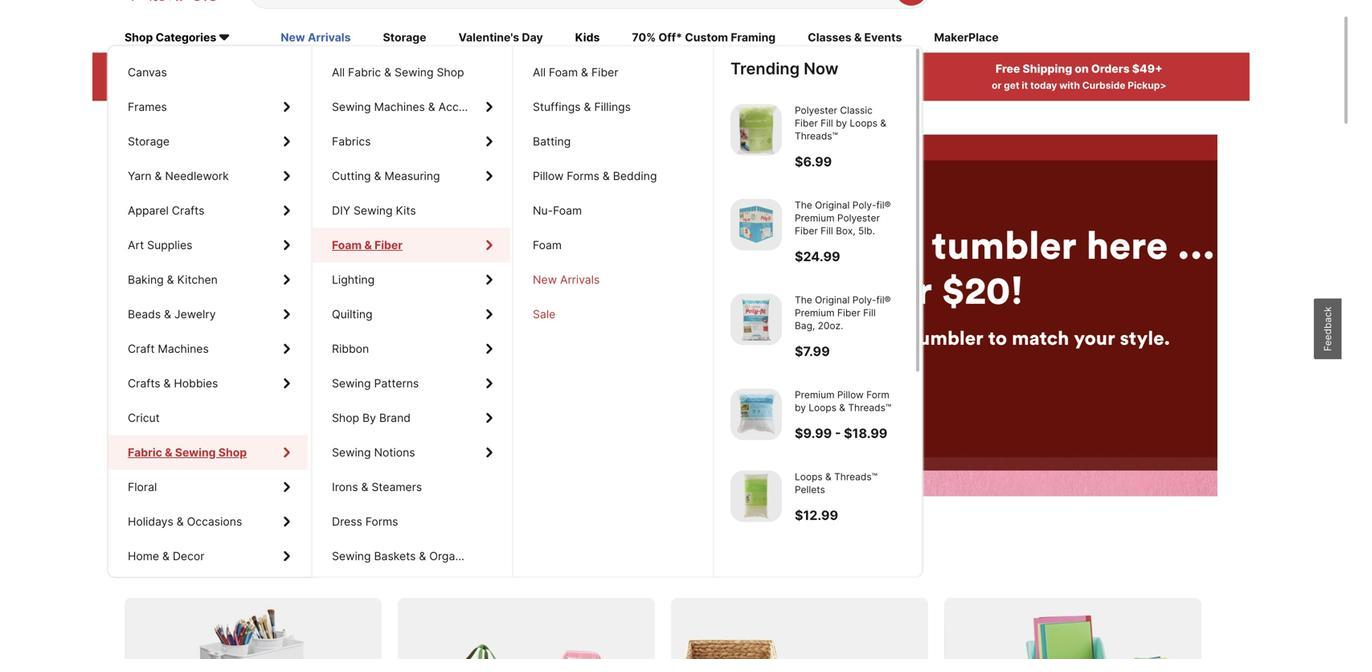 Task type: vqa. For each thing, say whether or not it's contained in the screenshot.
michaels™
yes



Task type: describe. For each thing, give the bounding box(es) containing it.
cricut for valentine's day
[[128, 411, 160, 425]]

fabric & sewing shop link for storage
[[109, 435, 308, 470]]

occasions for 70% off* custom framing
[[187, 515, 242, 529]]

code
[[202, 80, 226, 91]]

get your tumbler here ... for under $20!
[[643, 220, 1094, 314]]

0 horizontal spatial new arrivals link
[[281, 30, 351, 47]]

fill inside the original poly-fil® premium polyester fiber fill box, 5lb.
[[821, 225, 833, 237]]

pillow inside "premium pillow form by loops & threads™"
[[838, 389, 864, 401]]

match
[[891, 326, 948, 350]]

fiber inside the original poly-fil® premium polyester fiber fill box, 5lb.
[[795, 225, 818, 237]]

& for classes & events's crafts & hobbies link
[[164, 377, 171, 390]]

batting
[[533, 135, 571, 148]]

baking & kitchen for classes & events
[[128, 273, 218, 287]]

purchases
[[317, 62, 376, 76]]

& for new arrivals crafts & hobbies link
[[164, 377, 171, 390]]

art for storage
[[128, 238, 144, 252]]

threads™ inside "premium pillow form by loops & threads™"
[[848, 402, 892, 414]]

details
[[748, 80, 781, 91]]

needlework for valentine's day
[[165, 169, 229, 183]]

quilting
[[332, 307, 373, 321]]

& for the beads & jewelry link associated with kids
[[164, 307, 171, 321]]

apparel crafts for classes & events
[[128, 204, 205, 217]]

floral for valentine's day
[[128, 480, 157, 494]]

5lb.
[[859, 225, 875, 237]]

diy sewing kits link
[[313, 193, 510, 228]]

floral link for kids
[[109, 470, 308, 504]]

shop inside button
[[662, 382, 689, 397]]

craft machines for valentine's day
[[128, 342, 209, 356]]

craft for 70% off* custom framing
[[128, 342, 155, 356]]

to
[[867, 326, 886, 350]]

premium inside "premium pillow form by loops & threads™"
[[795, 389, 835, 401]]

or
[[992, 80, 1002, 91]]

get
[[1004, 80, 1020, 91]]

under
[[704, 265, 811, 314]]

home & decor link for storage
[[109, 539, 308, 574]]

holidays for 70% off* custom framing
[[128, 515, 173, 529]]

kitchen for classes & events
[[177, 273, 218, 287]]

tumblers
[[692, 382, 741, 397]]

valentine's day link
[[459, 30, 543, 47]]

premium for $24.99
[[795, 212, 835, 224]]

framing
[[731, 31, 776, 44]]

forms for dress
[[366, 515, 398, 529]]

art supplies link for 70% off* custom framing
[[109, 228, 308, 262]]

fill inside polyester classic fiber fill by loops & threads™
[[821, 117, 833, 129]]

art for valentine's day
[[128, 238, 144, 252]]

baking for valentine's day
[[128, 273, 164, 287]]

space.
[[450, 552, 513, 576]]

sewing machines & accessories
[[332, 100, 503, 114]]

foam inside 'link'
[[549, 66, 578, 79]]

& for holidays & occasions link corresponding to valentine's day
[[177, 515, 184, 529]]

frames for 70% off* custom framing
[[128, 100, 167, 114]]

kids link
[[575, 30, 600, 47]]

& for holidays & occasions link related to storage
[[177, 515, 184, 529]]

batting link
[[514, 124, 711, 159]]

craft for storage
[[128, 342, 155, 356]]

foam & fiber
[[332, 238, 403, 252]]

trending
[[731, 59, 800, 78]]

home & decor for 70% off* custom framing
[[128, 549, 205, 563]]

& for fabric & sewing shop link associated with kids
[[164, 446, 171, 459]]

the original poly-fil® premium polyester fiber fill box, 5lb.
[[795, 199, 891, 237]]

on inside free shipping on orders $49+ or get it today with curbside pickup>
[[1075, 62, 1089, 76]]

& for holidays & occasions link related to classes & events
[[177, 515, 184, 529]]

craft for classes & events
[[128, 342, 155, 356]]

fabric & sewing shop link for kids
[[109, 435, 308, 470]]

70% off* custom framing link
[[632, 30, 776, 47]]

customize your tumbler to match your style.
[[643, 326, 1049, 350]]

fabric for 70% off* custom framing
[[128, 446, 161, 459]]

the for $7.99
[[795, 294, 813, 306]]

loops & threads™ pellets
[[795, 471, 878, 496]]

yarn & needlework for classes & events
[[128, 169, 229, 183]]

save on creative storage for every space.
[[125, 552, 513, 576]]

canvas link for 70% off* custom framing
[[109, 55, 308, 90]]

crafts & hobbies link for storage
[[109, 366, 308, 401]]

yarn & needlework link for classes & events
[[109, 159, 308, 193]]

& for 70% off* custom framing yarn & needlework link
[[155, 169, 162, 183]]

supplies for storage
[[147, 238, 192, 252]]

shipping
[[1023, 62, 1073, 76]]

fabric & sewing shop link for valentine's day
[[109, 435, 308, 470]]

& inside polyester classic fiber fill by loops & threads™
[[881, 117, 887, 129]]

storage link for kids
[[109, 124, 308, 159]]

michaels™
[[633, 80, 682, 91]]

beads & jewelry link for shop categories
[[109, 297, 308, 332]]

shop by brand link
[[313, 401, 510, 435]]

crafts & hobbies link for valentine's day
[[109, 366, 308, 401]]

sewing notions
[[332, 446, 415, 459]]

crafts & hobbies link for classes & events
[[109, 366, 308, 401]]

cutting
[[332, 169, 371, 183]]

floral link for valentine's day
[[109, 470, 308, 504]]

now
[[804, 59, 839, 78]]

nu-foam link
[[514, 193, 711, 228]]

makerplace
[[934, 31, 999, 44]]

20% off all regular price purchases with code daily23us. exclusions apply>
[[176, 62, 376, 91]]

jewelry for 70% off* custom framing
[[174, 307, 216, 321]]

yarn & needlework link for storage
[[109, 159, 308, 193]]

your inside earn 9% in rewards when you use your michaels™ credit card.³ details & apply>
[[610, 80, 631, 91]]

irons
[[332, 480, 358, 494]]

baking for new arrivals
[[128, 273, 164, 287]]

sewing patterns link
[[313, 366, 510, 401]]

& inside the loops & threads™ pellets
[[826, 471, 832, 483]]

fill inside the original poly-fil® premium fiber fill bag, 20oz.
[[863, 307, 876, 319]]

exclusions
[[287, 80, 338, 91]]

art for 70% off* custom framing
[[128, 238, 144, 252]]

nu-
[[533, 204, 553, 217]]

storage for valentine's day
[[128, 135, 170, 148]]

dress
[[332, 515, 362, 529]]

trending now
[[731, 59, 839, 78]]

foam down diy
[[332, 238, 362, 252]]

poly- for $7.99
[[853, 294, 877, 306]]

card.³
[[716, 80, 746, 91]]

brand
[[379, 411, 411, 425]]

steamers
[[372, 480, 422, 494]]

custom
[[685, 31, 728, 44]]

holidays for storage
[[128, 515, 173, 529]]

floral for shop categories
[[128, 480, 157, 494]]

foam & fiber link
[[313, 228, 510, 262]]

orders
[[1092, 62, 1130, 76]]

irons & steamers
[[332, 480, 422, 494]]

cricut link for shop categories
[[109, 401, 308, 435]]

apparel crafts link for storage
[[109, 193, 308, 228]]

tumbler for to
[[790, 326, 863, 350]]

apparel for shop categories
[[128, 204, 169, 217]]

$24.99
[[795, 249, 841, 264]]

fabric & sewing shop for storage
[[128, 446, 244, 459]]

frames link for valentine's day
[[109, 90, 308, 124]]

regular
[[241, 62, 284, 76]]

baking for kids
[[128, 273, 164, 287]]

& for crafts & hobbies link related to shop categories
[[164, 377, 171, 390]]

fabric inside 'link'
[[348, 66, 381, 79]]

0 vertical spatial new arrivals
[[281, 31, 351, 44]]

& inside "premium pillow form by loops & threads™"
[[839, 402, 846, 414]]

classes
[[808, 31, 852, 44]]

& for valentine's day baking & kitchen link
[[167, 273, 174, 287]]

home for valentine's day
[[128, 549, 159, 563]]

bag,
[[795, 320, 815, 332]]

home for 70% off* custom framing
[[128, 549, 159, 563]]

home & decor for new arrivals
[[128, 549, 205, 563]]

supplies for classes & events
[[147, 238, 192, 252]]

kitchen for 70% off* custom framing
[[177, 273, 218, 287]]

jewelry for classes & events
[[174, 307, 216, 321]]

& inside earn 9% in rewards when you use your michaels™ credit card.³ details & apply>
[[783, 80, 789, 91]]

craft machines link for kids
[[109, 332, 308, 366]]

needlework for new arrivals
[[165, 169, 229, 183]]

with inside free shipping on orders $49+ or get it today with curbside pickup>
[[1060, 80, 1080, 91]]

measuring
[[385, 169, 440, 183]]

$20!
[[821, 265, 903, 314]]

day
[[522, 31, 543, 44]]

fillings
[[594, 100, 631, 114]]

kids
[[575, 31, 600, 44]]

shop categories link
[[125, 30, 249, 47]]

& for classes & events yarn & needlework link
[[155, 169, 162, 183]]

events
[[865, 31, 902, 44]]

ribbon link
[[313, 332, 510, 366]]

holiday storage containers image
[[398, 598, 655, 659]]

craft machines for 70% off* custom framing
[[128, 342, 209, 356]]

occasions for shop categories
[[187, 515, 242, 529]]

yarn for shop categories
[[128, 169, 152, 183]]

sewing baskets & organization
[[332, 549, 497, 563]]

holidays for valentine's day
[[128, 515, 173, 529]]

all foam & fiber
[[533, 66, 619, 79]]

item undefined image for $6.99
[[731, 104, 782, 156]]

item undefined image for $7.99
[[731, 294, 782, 345]]

loops inside "premium pillow form by loops & threads™"
[[809, 402, 837, 414]]

use
[[590, 80, 608, 91]]

with inside 20% off all regular price purchases with code daily23us. exclusions apply>
[[179, 80, 200, 91]]

0 horizontal spatial arrivals
[[308, 31, 351, 44]]

baskets
[[374, 549, 416, 563]]

yarn & needlework link for shop categories
[[109, 159, 308, 193]]

makerplace link
[[934, 30, 999, 47]]

art supplies for valentine's day
[[128, 238, 192, 252]]

sewing inside 'link'
[[395, 66, 434, 79]]

art supplies for kids
[[128, 238, 192, 252]]

price
[[286, 62, 315, 76]]

cutting & measuring link
[[313, 159, 510, 193]]

premium pillow form by loops & threads™
[[795, 389, 892, 414]]

irons & steamers link
[[313, 470, 510, 504]]

all inside 20% off all regular price purchases with code daily23us. exclusions apply>
[[223, 62, 238, 76]]

canvas link for storage
[[109, 55, 308, 90]]

beads for storage
[[128, 307, 161, 321]]

storage for shop categories
[[128, 135, 170, 148]]

$12.99
[[795, 508, 838, 523]]

quilting link
[[313, 297, 510, 332]]

fiber inside polyester classic fiber fill by loops & threads™
[[795, 117, 818, 129]]

lighting link
[[313, 262, 510, 297]]

home for classes & events
[[128, 549, 159, 563]]

floral for new arrivals
[[128, 480, 157, 494]]

jewelry for shop categories
[[174, 307, 216, 321]]

$49+
[[1132, 62, 1163, 76]]

sewing baskets & organization link
[[313, 539, 510, 574]]

needlework for shop categories
[[165, 169, 229, 183]]

floral for storage
[[128, 480, 157, 494]]



Task type: locate. For each thing, give the bounding box(es) containing it.
2 horizontal spatial all
[[533, 66, 546, 79]]

1 vertical spatial fil®
[[877, 294, 891, 306]]

cricut link for new arrivals
[[109, 401, 308, 435]]

occasions for valentine's day
[[187, 515, 242, 529]]

new arrivals link down nu-foam link
[[514, 262, 711, 297]]

3 item undefined image from the top
[[731, 294, 782, 345]]

fabrics
[[332, 135, 371, 148]]

0 vertical spatial premium
[[795, 212, 835, 224]]

kitchen for valentine's day
[[177, 273, 218, 287]]

crafts & hobbies for new arrivals
[[128, 377, 218, 390]]

baking & kitchen for shop categories
[[128, 273, 218, 287]]

all up apply>
[[332, 66, 345, 79]]

tumbler inside get your tumbler here ... for under $20!
[[811, 220, 956, 269]]

fiber down diy sewing kits
[[375, 238, 403, 252]]

1 vertical spatial tumbler
[[790, 326, 863, 350]]

home & decor for valentine's day
[[128, 549, 205, 563]]

needlework for classes & events
[[165, 169, 229, 183]]

arrivals up sale link
[[560, 273, 600, 287]]

with right today
[[1060, 80, 1080, 91]]

1 vertical spatial polyester
[[838, 212, 880, 224]]

sale link
[[514, 297, 711, 332]]

kitchen for kids
[[177, 273, 218, 287]]

item undefined image left bag,
[[731, 294, 782, 345]]

for inside get your tumbler here ... for under $20!
[[643, 265, 695, 314]]

& for the beads & jewelry link associated with valentine's day
[[164, 307, 171, 321]]

tumbler
[[811, 220, 956, 269], [790, 326, 863, 350]]

holidays & occasions for classes & events
[[128, 515, 242, 529]]

storage
[[284, 552, 357, 576]]

1 vertical spatial loops
[[809, 402, 837, 414]]

form
[[867, 389, 890, 401]]

0 vertical spatial poly-
[[853, 199, 877, 211]]

0 vertical spatial the
[[795, 199, 813, 211]]

1 vertical spatial new arrivals
[[533, 273, 600, 287]]

$9.99
[[795, 426, 832, 441]]

fabric
[[348, 66, 381, 79], [128, 446, 161, 459], [128, 446, 161, 459], [128, 446, 161, 459], [128, 446, 161, 459], [128, 446, 161, 459], [128, 446, 161, 459], [128, 446, 161, 459], [128, 446, 162, 459]]

0 vertical spatial pillow
[[533, 169, 564, 183]]

apparel crafts link for classes & events
[[109, 193, 308, 228]]

art supplies link for valentine's day
[[109, 228, 308, 262]]

1 with from the left
[[179, 80, 200, 91]]

every
[[393, 552, 446, 576]]

1 vertical spatial by
[[795, 402, 806, 414]]

loops inside the loops & threads™ pellets
[[795, 471, 823, 483]]

canvas
[[128, 66, 167, 79], [128, 66, 167, 79], [128, 66, 167, 79], [128, 66, 167, 79], [128, 66, 167, 79], [128, 66, 167, 79], [128, 66, 167, 79], [128, 66, 167, 79]]

0 vertical spatial polyester
[[795, 105, 838, 116]]

home & decor link for valentine's day
[[109, 539, 308, 574]]

pellets
[[795, 484, 825, 496]]

classes & events
[[808, 31, 902, 44]]

item undefined image
[[731, 104, 782, 156], [731, 199, 782, 250], [731, 294, 782, 345], [731, 389, 782, 440], [731, 471, 782, 522]]

threads™ down $18.99
[[834, 471, 878, 483]]

beads & jewelry link for valentine's day
[[109, 297, 308, 332]]

fabric & sewing shop link for classes & events
[[109, 435, 308, 470]]

on right save
[[175, 552, 199, 576]]

art supplies for new arrivals
[[128, 238, 192, 252]]

dress forms link
[[313, 504, 510, 539]]

fil® inside the original poly-fil® premium fiber fill bag, 20oz.
[[877, 294, 891, 306]]

& for classes & events link
[[854, 31, 862, 44]]

art supplies link for classes & events
[[109, 228, 308, 262]]

shop by brand
[[332, 411, 411, 425]]

cricut for shop categories
[[128, 411, 160, 425]]

0 horizontal spatial all
[[223, 62, 238, 76]]

forms right 'dress' at the left bottom of the page
[[366, 515, 398, 529]]

storage link for valentine's day
[[109, 124, 308, 159]]

baking & kitchen link for new arrivals
[[109, 262, 308, 297]]

2 the from the top
[[795, 294, 813, 306]]

fiber up use
[[592, 66, 619, 79]]

& for home & decor link for shop categories
[[162, 549, 170, 563]]

frames link for shop categories
[[109, 90, 308, 124]]

1 vertical spatial the
[[795, 294, 813, 306]]

fil® inside the original poly-fil® premium polyester fiber fill box, 5lb.
[[877, 199, 891, 211]]

premium for $7.99
[[795, 307, 835, 319]]

3 premium from the top
[[795, 389, 835, 401]]

loops up pellets
[[795, 471, 823, 483]]

fiber up $24.99
[[795, 225, 818, 237]]

fill up to
[[863, 307, 876, 319]]

threads™ inside polyester classic fiber fill by loops & threads™
[[795, 130, 838, 142]]

needlework for storage
[[165, 169, 229, 183]]

floral
[[128, 480, 157, 494], [128, 480, 157, 494], [128, 480, 157, 494], [128, 480, 157, 494], [128, 480, 157, 494], [128, 480, 157, 494], [128, 480, 157, 494], [128, 480, 157, 494]]

fil® for $7.99
[[877, 294, 891, 306]]

loops inside polyester classic fiber fill by loops & threads™
[[850, 117, 878, 129]]

you
[[571, 80, 588, 91]]

for down dress forms
[[362, 552, 388, 576]]

1 vertical spatial new
[[533, 273, 557, 287]]

item undefined image up under
[[731, 199, 782, 250]]

4 item undefined image from the top
[[731, 389, 782, 440]]

craft machines for new arrivals
[[128, 342, 209, 356]]

0 horizontal spatial on
[[175, 552, 199, 576]]

apparel for 70% off* custom framing
[[128, 204, 169, 217]]

1 poly- from the top
[[853, 199, 877, 211]]

1 horizontal spatial on
[[1075, 62, 1089, 76]]

0 vertical spatial new
[[281, 31, 305, 44]]

foam down nu-
[[533, 238, 562, 252]]

earn 9% in rewards when you use your michaels™ credit card.³ details & apply>
[[543, 62, 826, 91]]

cutting & measuring
[[332, 169, 440, 183]]

2 fil® from the top
[[877, 294, 891, 306]]

nu-foam
[[533, 204, 582, 217]]

premium
[[795, 212, 835, 224], [795, 307, 835, 319], [795, 389, 835, 401]]

0 vertical spatial fil®
[[877, 199, 891, 211]]

1 horizontal spatial new arrivals link
[[514, 262, 711, 297]]

table of valentines day decor image
[[0, 135, 610, 497]]

art supplies for shop categories
[[128, 238, 192, 252]]

20%
[[176, 62, 201, 76]]

foam
[[549, 66, 578, 79], [553, 204, 582, 217], [332, 238, 362, 252], [533, 238, 562, 252]]

fabric for kids
[[128, 446, 161, 459]]

jewelry for storage
[[174, 307, 216, 321]]

1 vertical spatial pillow
[[838, 389, 864, 401]]

$6.99
[[795, 154, 832, 170]]

0 horizontal spatial for
[[362, 552, 388, 576]]

premium up bag,
[[795, 307, 835, 319]]

baking & kitchen for kids
[[128, 273, 218, 287]]

the up bag,
[[795, 294, 813, 306]]

foam up when
[[549, 66, 578, 79]]

1 horizontal spatial pillow
[[838, 389, 864, 401]]

fabric & sewing shop for 70% off* custom framing
[[128, 446, 244, 459]]

apparel crafts
[[128, 204, 205, 217], [128, 204, 205, 217], [128, 204, 205, 217], [128, 204, 205, 217], [128, 204, 205, 217], [128, 204, 205, 217], [128, 204, 205, 217], [128, 204, 205, 217]]

original up 20oz.
[[815, 294, 850, 306]]

0 vertical spatial by
[[836, 117, 847, 129]]

original
[[815, 199, 850, 211], [815, 294, 850, 306]]

& for fabric & sewing shop link associated with storage
[[164, 446, 171, 459]]

crafts & hobbies link
[[109, 366, 308, 401], [109, 366, 308, 401], [109, 366, 308, 401], [109, 366, 308, 401], [109, 366, 308, 401], [109, 366, 308, 401], [109, 366, 308, 401], [109, 366, 308, 401]]

beads & jewelry for classes & events
[[128, 307, 216, 321]]

0 horizontal spatial by
[[795, 402, 806, 414]]

free
[[996, 62, 1020, 76]]

original inside the original poly-fil® premium polyester fiber fill box, 5lb.
[[815, 199, 850, 211]]

original inside the original poly-fil® premium fiber fill bag, 20oz.
[[815, 294, 850, 306]]

baking & kitchen link for classes & events
[[109, 262, 308, 297]]

for
[[643, 265, 695, 314], [362, 552, 388, 576]]

new arrivals up 'price'
[[281, 31, 351, 44]]

2 original from the top
[[815, 294, 850, 306]]

style.
[[999, 326, 1049, 350]]

for up "customize"
[[643, 265, 695, 314]]

loops down classic
[[850, 117, 878, 129]]

categories
[[156, 31, 216, 44]]

hobbies for 70% off* custom framing
[[174, 377, 218, 390]]

beads & jewelry link for 70% off* custom framing
[[109, 297, 308, 332]]

1 vertical spatial premium
[[795, 307, 835, 319]]

$7.99
[[795, 344, 830, 359]]

art supplies for 70% off* custom framing
[[128, 238, 192, 252]]

1 vertical spatial forms
[[366, 515, 398, 529]]

by inside "premium pillow form by loops & threads™"
[[795, 402, 806, 414]]

canvas for 70% off* custom framing
[[128, 66, 167, 79]]

1 item undefined image from the top
[[731, 104, 782, 156]]

polyester up 5lb.
[[838, 212, 880, 224]]

machines
[[374, 100, 425, 114], [158, 342, 209, 356], [158, 342, 209, 356], [158, 342, 209, 356], [158, 342, 209, 356], [158, 342, 209, 356], [158, 342, 209, 356], [158, 342, 209, 356], [158, 342, 209, 356]]

...
[[1056, 220, 1094, 269]]

decor for shop categories
[[173, 549, 205, 563]]

1 horizontal spatial new
[[533, 273, 557, 287]]

fiber inside the original poly-fil® premium fiber fill bag, 20oz.
[[838, 307, 861, 319]]

1 horizontal spatial with
[[1060, 80, 1080, 91]]

yarn & needlework for shop categories
[[128, 169, 229, 183]]

beads & jewelry link for new arrivals
[[109, 297, 308, 332]]

cricut for storage
[[128, 411, 160, 425]]

home for new arrivals
[[128, 549, 159, 563]]

& for yarn & needlework link for shop categories
[[155, 169, 162, 183]]

holidays & occasions for kids
[[128, 515, 242, 529]]

foam down pillow forms & bedding
[[553, 204, 582, 217]]

home & decor link for kids
[[109, 539, 308, 574]]

off*
[[659, 31, 683, 44]]

threads™ down form
[[848, 402, 892, 414]]

0 vertical spatial new arrivals link
[[281, 30, 351, 47]]

fill up the $6.99
[[821, 117, 833, 129]]

the down the $6.99
[[795, 199, 813, 211]]

fabric for classes & events
[[128, 446, 161, 459]]

0 horizontal spatial new arrivals
[[281, 31, 351, 44]]

pillow left form
[[838, 389, 864, 401]]

crafts & hobbies link for shop categories
[[109, 366, 308, 401]]

1 vertical spatial original
[[815, 294, 850, 306]]

0 vertical spatial loops
[[850, 117, 878, 129]]

all fabric & sewing shop link
[[313, 55, 510, 90]]

baking
[[128, 273, 164, 287], [128, 273, 164, 287], [128, 273, 164, 287], [128, 273, 164, 287], [128, 273, 164, 287], [128, 273, 164, 287], [128, 273, 164, 287], [128, 273, 164, 287]]

all right off
[[223, 62, 238, 76]]

item undefined image left pellets
[[731, 471, 782, 522]]

box,
[[836, 225, 856, 237]]

by up $9.99 at right bottom
[[795, 402, 806, 414]]

craft
[[128, 342, 155, 356], [128, 342, 155, 356], [128, 342, 155, 356], [128, 342, 155, 356], [128, 342, 155, 356], [128, 342, 155, 356], [128, 342, 155, 356], [128, 342, 155, 356]]

-
[[835, 426, 841, 441]]

beads & jewelry for storage
[[128, 307, 216, 321]]

fabric & sewing shop for valentine's day
[[128, 446, 244, 459]]

art
[[128, 238, 144, 252], [128, 238, 144, 252], [128, 238, 144, 252], [128, 238, 144, 252], [128, 238, 144, 252], [128, 238, 144, 252], [128, 238, 144, 252], [128, 238, 144, 252]]

1 horizontal spatial forms
[[567, 169, 600, 183]]

the inside the original poly-fil® premium fiber fill bag, 20oz.
[[795, 294, 813, 306]]

item undefined image left $9.99 at right bottom
[[731, 389, 782, 440]]

sewing patterns
[[332, 377, 419, 390]]

1 vertical spatial poly-
[[853, 294, 877, 306]]

baking & kitchen link
[[109, 262, 308, 297], [109, 262, 308, 297], [109, 262, 308, 297], [109, 262, 308, 297], [109, 262, 308, 297], [109, 262, 308, 297], [109, 262, 308, 297], [109, 262, 308, 297]]

new arrivals up sale
[[533, 273, 600, 287]]

0 vertical spatial original
[[815, 199, 850, 211]]

original for $7.99
[[815, 294, 850, 306]]

2 vertical spatial premium
[[795, 389, 835, 401]]

shop categories
[[125, 31, 216, 44]]

baking & kitchen for new arrivals
[[128, 273, 218, 287]]

yarn & needlework
[[128, 169, 229, 183], [128, 169, 229, 183], [128, 169, 229, 183], [128, 169, 229, 183], [128, 169, 229, 183], [128, 169, 229, 183], [128, 169, 229, 183], [128, 169, 229, 183]]

2 poly- from the top
[[853, 294, 877, 306]]

canvas link for valentine's day
[[109, 55, 308, 90]]

in
[[677, 62, 688, 76]]

supplies for shop categories
[[147, 238, 192, 252]]

2 item undefined image from the top
[[731, 199, 782, 250]]

2 vertical spatial loops
[[795, 471, 823, 483]]

fabric & sewing shop link
[[109, 435, 308, 470], [109, 435, 308, 470], [109, 435, 308, 470], [109, 435, 308, 470], [109, 435, 308, 470], [109, 435, 308, 470], [109, 435, 308, 470], [109, 435, 308, 470]]

by down classic
[[836, 117, 847, 129]]

1 vertical spatial fill
[[821, 225, 833, 237]]

5 item undefined image from the top
[[731, 471, 782, 522]]

0 vertical spatial for
[[643, 265, 695, 314]]

premium up $24.99
[[795, 212, 835, 224]]

threads™
[[795, 130, 838, 142], [848, 402, 892, 414], [834, 471, 878, 483]]

new up 'price'
[[281, 31, 305, 44]]

1 vertical spatial threads™
[[848, 402, 892, 414]]

foam link
[[514, 228, 711, 262]]

diy sewing kits
[[332, 204, 416, 217]]

& for irons & steamers link
[[361, 480, 369, 494]]

art for new arrivals
[[128, 238, 144, 252]]

creative
[[203, 552, 280, 576]]

1 horizontal spatial new arrivals
[[533, 273, 600, 287]]

home & decor link for shop categories
[[109, 539, 308, 574]]

premium inside the original poly-fil® premium fiber fill bag, 20oz.
[[795, 307, 835, 319]]

rewards
[[690, 62, 739, 76]]

0 vertical spatial tumbler
[[811, 220, 956, 269]]

floral link
[[109, 470, 308, 504], [109, 470, 308, 504], [109, 470, 308, 504], [109, 470, 308, 504], [109, 470, 308, 504], [109, 470, 308, 504], [109, 470, 308, 504], [109, 470, 308, 504]]

earn
[[630, 62, 655, 76]]

baking & kitchen link for valentine's day
[[109, 262, 308, 297]]

polyester inside polyester classic fiber fill by loops & threads™
[[795, 105, 838, 116]]

poly- inside the original poly-fil® premium fiber fill bag, 20oz.
[[853, 294, 877, 306]]

item undefined image down details at top
[[731, 104, 782, 156]]

1 premium from the top
[[795, 212, 835, 224]]

arrivals
[[308, 31, 351, 44], [560, 273, 600, 287]]

poly- up 5lb.
[[853, 199, 877, 211]]

home & decor link for classes & events
[[109, 539, 308, 574]]

holidays & occasions
[[128, 515, 242, 529], [128, 515, 242, 529], [128, 515, 242, 529], [128, 515, 242, 529], [128, 515, 242, 529], [128, 515, 242, 529], [128, 515, 242, 529], [128, 515, 242, 529]]

pillow down batting
[[533, 169, 564, 183]]

occasions
[[187, 515, 242, 529], [187, 515, 242, 529], [187, 515, 242, 529], [187, 515, 242, 529], [187, 515, 242, 529], [187, 515, 242, 529], [187, 515, 242, 529], [187, 515, 242, 529]]

$18.99
[[844, 426, 888, 441]]

0 vertical spatial forms
[[567, 169, 600, 183]]

daily23us.
[[228, 80, 284, 91]]

colorful plastic storage bins image
[[945, 598, 1202, 659]]

floral link for new arrivals
[[109, 470, 308, 504]]

1 vertical spatial new arrivals link
[[514, 262, 711, 297]]

0 horizontal spatial new
[[281, 31, 305, 44]]

1 fil® from the top
[[877, 199, 891, 211]]

canvas link for kids
[[109, 55, 308, 90]]

three water hyacinth baskets in white, brown and tan image
[[671, 598, 928, 659]]

storage link
[[383, 30, 426, 47], [109, 124, 308, 159], [109, 124, 308, 159], [109, 124, 308, 159], [109, 124, 308, 159], [109, 124, 308, 159], [109, 124, 308, 159], [109, 124, 308, 159], [109, 124, 308, 159]]

cricut link
[[109, 401, 308, 435], [109, 401, 308, 435], [109, 401, 308, 435], [109, 401, 308, 435], [109, 401, 308, 435], [109, 401, 308, 435], [109, 401, 308, 435], [109, 401, 308, 435]]

arrivals up purchases
[[308, 31, 351, 44]]

pillow
[[533, 169, 564, 183], [838, 389, 864, 401]]

1 the from the top
[[795, 199, 813, 211]]

1 horizontal spatial for
[[643, 265, 695, 314]]

credit
[[684, 80, 714, 91]]

craft machines for storage
[[128, 342, 209, 356]]

2 with from the left
[[1060, 80, 1080, 91]]

beads & jewelry link for classes & events
[[109, 297, 308, 332]]

0 horizontal spatial pillow
[[533, 169, 564, 183]]

on up curbside
[[1075, 62, 1089, 76]]

new arrivals link up 'price'
[[281, 30, 351, 47]]

dress forms
[[332, 515, 398, 529]]

fiber inside 'link'
[[592, 66, 619, 79]]

fil® up get your tumbler here ... for under $20!
[[877, 199, 891, 211]]

fil® up to
[[877, 294, 891, 306]]

all fabric & sewing shop
[[332, 66, 464, 79]]

1 vertical spatial on
[[175, 552, 199, 576]]

1 vertical spatial for
[[362, 552, 388, 576]]

fiber up 20oz.
[[838, 307, 861, 319]]

0 vertical spatial threads™
[[795, 130, 838, 142]]

your inside get your tumbler here ... for under $20!
[[719, 220, 801, 269]]

loops up $9.99 at right bottom
[[809, 402, 837, 414]]

holidays & occasions link for classes & events
[[109, 504, 308, 539]]

1 horizontal spatial arrivals
[[560, 273, 600, 287]]

poly- inside the original poly-fil® premium polyester fiber fill box, 5lb.
[[853, 199, 877, 211]]

70% off* custom framing
[[632, 31, 776, 44]]

canvas link for shop categories
[[109, 55, 308, 90]]

the inside the original poly-fil® premium polyester fiber fill box, 5lb.
[[795, 199, 813, 211]]

blue, pink, and purple tumblers on red background image
[[610, 135, 1351, 497]]

0 vertical spatial fill
[[821, 117, 833, 129]]

2 vertical spatial fill
[[863, 307, 876, 319]]

fiber down apply>
[[795, 117, 818, 129]]

forms for pillow
[[567, 169, 600, 183]]

craft machines for kids
[[128, 342, 209, 356]]

original up the box,
[[815, 199, 850, 211]]

white rolling cart with art supplies image
[[125, 598, 382, 659]]

polyester down apply>
[[795, 105, 838, 116]]

1 vertical spatial arrivals
[[560, 273, 600, 287]]

by inside polyester classic fiber fill by loops & threads™
[[836, 117, 847, 129]]

free shipping on orders $49+ or get it today with curbside pickup>
[[992, 62, 1167, 91]]

polyester inside the original poly-fil® premium polyester fiber fill box, 5lb.
[[838, 212, 880, 224]]

sewing machines & accessories link
[[313, 90, 510, 124]]

premium inside the original poly-fil® premium polyester fiber fill box, 5lb.
[[795, 212, 835, 224]]

& for crafts & hobbies link related to 70% off* custom framing
[[164, 377, 171, 390]]

classic
[[840, 105, 873, 116]]

with
[[179, 80, 200, 91], [1060, 80, 1080, 91]]

$9.99 - $18.99
[[795, 426, 888, 441]]

kits
[[396, 204, 416, 217]]

craft machines link for classes & events
[[109, 332, 308, 366]]

fabric & sewing shop link for 70% off* custom framing
[[109, 435, 308, 470]]

occasions for classes & events
[[187, 515, 242, 529]]

new
[[281, 31, 305, 44], [533, 273, 557, 287]]

0 horizontal spatial with
[[179, 80, 200, 91]]

curbside
[[1083, 80, 1126, 91]]

0 vertical spatial on
[[1075, 62, 1089, 76]]

yarn & needlework for 70% off* custom framing
[[128, 169, 229, 183]]

apparel crafts for shop categories
[[128, 204, 205, 217]]

loops
[[850, 117, 878, 129], [809, 402, 837, 414], [795, 471, 823, 483]]

accessories
[[439, 100, 503, 114]]

2 vertical spatial threads™
[[834, 471, 878, 483]]

0 horizontal spatial forms
[[366, 515, 398, 529]]

craft machines
[[128, 342, 209, 356], [128, 342, 209, 356], [128, 342, 209, 356], [128, 342, 209, 356], [128, 342, 209, 356], [128, 342, 209, 356], [128, 342, 209, 356], [128, 342, 209, 356]]

it
[[1022, 80, 1028, 91]]

yarn & needlework for valentine's day
[[128, 169, 229, 183]]

pickup>
[[1128, 80, 1167, 91]]

crafts & hobbies for storage
[[128, 377, 218, 390]]

bedding
[[613, 169, 657, 183]]

save
[[125, 552, 171, 576]]

yarn for classes & events
[[128, 169, 152, 183]]

& for holidays & occasions link for shop categories
[[177, 515, 184, 529]]

canvas for valentine's day
[[128, 66, 167, 79]]

craft for shop categories
[[128, 342, 155, 356]]

all up when
[[533, 66, 546, 79]]

poly- up to
[[853, 294, 877, 306]]

yarn for valentine's day
[[128, 169, 152, 183]]

premium up $9.99 at right bottom
[[795, 389, 835, 401]]

art supplies link for kids
[[109, 228, 308, 262]]

1 original from the top
[[815, 199, 850, 211]]

1 horizontal spatial by
[[836, 117, 847, 129]]

fill left the box,
[[821, 225, 833, 237]]

fiber
[[592, 66, 619, 79], [795, 117, 818, 129], [795, 225, 818, 237], [375, 238, 403, 252], [838, 307, 861, 319]]

threads™ inside the loops & threads™ pellets
[[834, 471, 878, 483]]

& for cutting & measuring link
[[374, 169, 381, 183]]

1 horizontal spatial all
[[332, 66, 345, 79]]

2 premium from the top
[[795, 307, 835, 319]]

threads™ up the $6.99
[[795, 130, 838, 142]]

with down 20% at left top
[[179, 80, 200, 91]]

new up sale
[[533, 273, 557, 287]]

forms up nu-foam
[[567, 169, 600, 183]]

0 vertical spatial arrivals
[[308, 31, 351, 44]]

organization
[[430, 549, 497, 563]]



